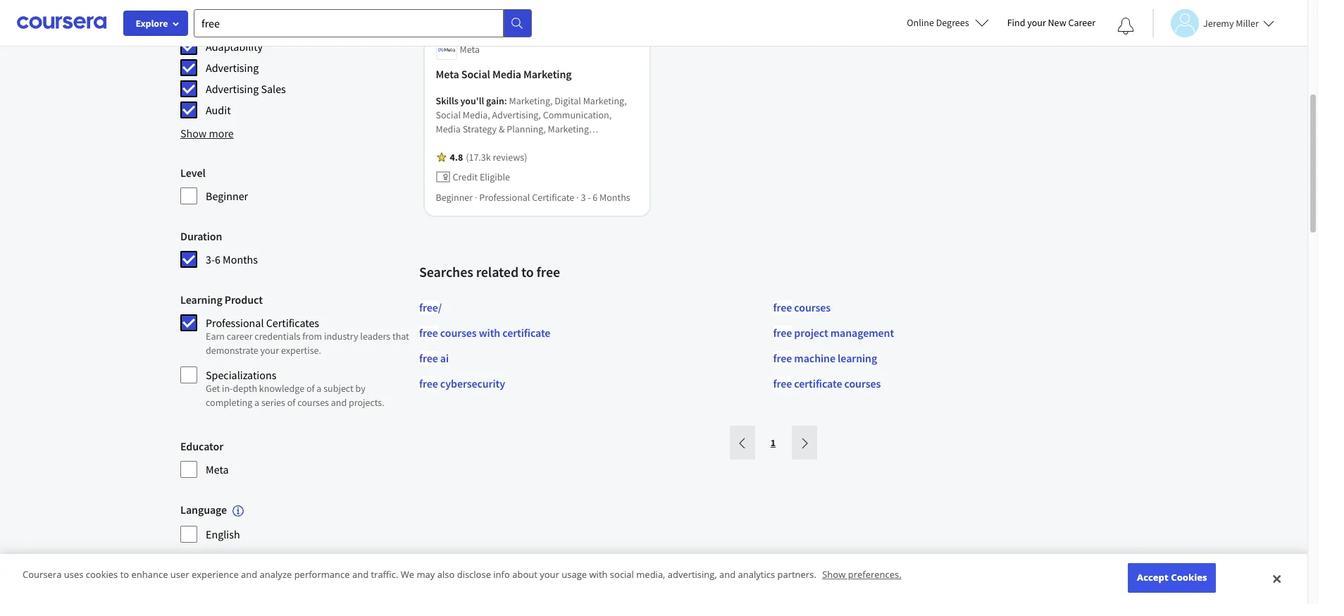 Task type: describe. For each thing, give the bounding box(es) containing it.
career
[[227, 330, 253, 343]]

cookies
[[1172, 571, 1208, 584]]

more
[[209, 126, 234, 140]]

4.8 (17.3k reviews)
[[450, 151, 528, 164]]

4.8
[[450, 151, 464, 164]]

page navigation navigation
[[728, 426, 819, 460]]

get in-depth knowledge of a subject by completing a series of courses and projects.
[[206, 382, 385, 409]]

machine
[[795, 351, 836, 365]]

skills for skills you'll gain :
[[436, 95, 459, 107]]

earn
[[206, 330, 225, 343]]

skills you'll gain :
[[436, 95, 510, 107]]

show notifications image
[[1118, 18, 1135, 35]]

by
[[356, 382, 366, 395]]

jeremy miller button
[[1153, 9, 1275, 37]]

uses
[[64, 568, 83, 581]]

/
[[438, 301, 442, 315]]

free for free ai
[[419, 351, 438, 365]]

beginner for beginner · professional certificate · 3 - 6 months
[[436, 191, 473, 204]]

1 horizontal spatial show
[[823, 568, 846, 581]]

(17.3k
[[466, 151, 491, 164]]

you'll
[[461, 95, 485, 107]]

advertising,
[[668, 568, 717, 581]]

career
[[1069, 16, 1096, 29]]

free for free courses with certificate
[[419, 326, 438, 340]]

free certificate courses
[[774, 377, 881, 391]]

find
[[1008, 16, 1026, 29]]

learning product group
[[180, 291, 411, 415]]

advertising for advertising sales
[[206, 82, 259, 96]]

industry
[[324, 330, 358, 343]]

0 vertical spatial certificate
[[503, 326, 551, 340]]

meta inside educator group
[[206, 462, 229, 476]]

previous page image
[[737, 438, 748, 449]]

enhance
[[131, 568, 168, 581]]

free courses
[[774, 301, 831, 315]]

0 vertical spatial with
[[479, 326, 501, 340]]

2 vertical spatial your
[[540, 568, 560, 581]]

subtitles
[[180, 568, 223, 582]]

english
[[206, 527, 240, 541]]

3-
[[206, 252, 215, 266]]

-
[[588, 191, 591, 204]]

series
[[261, 396, 285, 409]]

learning
[[838, 351, 878, 365]]

free ai
[[419, 351, 449, 365]]

accept cookies button
[[1129, 563, 1217, 593]]

credentials
[[255, 330, 301, 343]]

meta inside meta social media marketing link
[[436, 67, 460, 81]]

educator
[[180, 439, 223, 453]]

we
[[401, 568, 415, 581]]

accept cookies
[[1138, 571, 1208, 584]]

1 horizontal spatial months
[[600, 191, 631, 204]]

that
[[393, 330, 409, 343]]

duration group
[[180, 228, 411, 269]]

free machine
[[774, 351, 836, 365]]

level group
[[180, 164, 411, 205]]

professional certificates
[[206, 316, 319, 330]]

audit
[[206, 103, 231, 117]]

explore button
[[123, 11, 188, 36]]

3
[[581, 191, 586, 204]]

duration
[[180, 229, 222, 243]]

beginner for beginner
[[206, 189, 248, 203]]

info
[[494, 568, 510, 581]]

show more button
[[180, 125, 234, 142]]

in-
[[222, 382, 233, 395]]

product
[[225, 293, 263, 307]]

leaders
[[360, 330, 391, 343]]

and left 'analytics'
[[720, 568, 736, 581]]

online degrees
[[907, 16, 970, 29]]

:
[[505, 95, 508, 107]]

certificate
[[533, 191, 575, 204]]

advertising sales
[[206, 82, 286, 96]]

adaptability
[[206, 39, 263, 54]]

0 horizontal spatial a
[[255, 396, 260, 409]]

free right the related
[[537, 263, 560, 281]]

show inside button
[[180, 126, 207, 140]]

project
[[795, 326, 829, 340]]

0 vertical spatial meta
[[460, 43, 480, 56]]

months inside duration group
[[223, 252, 258, 266]]

free project management
[[774, 326, 895, 340]]

advertising for advertising
[[206, 61, 259, 75]]

free for free project management
[[774, 326, 792, 340]]

0 vertical spatial professional
[[480, 191, 531, 204]]

explore
[[136, 17, 168, 30]]

about
[[513, 568, 538, 581]]

also
[[437, 568, 455, 581]]

experience
[[192, 568, 239, 581]]

reviews)
[[493, 151, 528, 164]]

related
[[476, 263, 519, 281]]

depth
[[233, 382, 257, 395]]

cookies
[[86, 568, 118, 581]]

show preferences. link
[[823, 568, 902, 581]]

free courses with certificate
[[419, 326, 551, 340]]

new
[[1048, 16, 1067, 29]]

language
[[180, 503, 227, 517]]

courses up project
[[795, 301, 831, 315]]

2 · from the left
[[577, 191, 579, 204]]

1 vertical spatial certificate
[[795, 377, 843, 391]]



Task type: locate. For each thing, give the bounding box(es) containing it.
1 vertical spatial months
[[223, 252, 258, 266]]

0 vertical spatial to
[[522, 263, 534, 281]]

of down 'knowledge'
[[287, 396, 296, 409]]

from
[[303, 330, 322, 343]]

free for free cybersecurity
[[419, 377, 438, 391]]

2 horizontal spatial meta
[[460, 43, 480, 56]]

of
[[307, 382, 315, 395], [287, 396, 296, 409]]

free for free machine
[[774, 351, 792, 365]]

your right about
[[540, 568, 560, 581]]

0 vertical spatial skills
[[180, 16, 206, 30]]

meta social media marketing
[[436, 67, 572, 81]]

searches
[[419, 263, 473, 281]]

courses inside get in-depth knowledge of a subject by completing a series of courses and projects.
[[298, 396, 329, 409]]

of left subject at bottom left
[[307, 382, 315, 395]]

with
[[479, 326, 501, 340], [590, 568, 608, 581]]

traffic.
[[371, 568, 399, 581]]

subject
[[324, 382, 354, 395]]

certificate down machine
[[795, 377, 843, 391]]

free down "free /" on the left
[[419, 326, 438, 340]]

user
[[170, 568, 189, 581]]

free down free machine
[[774, 377, 792, 391]]

6 right -
[[593, 191, 598, 204]]

1 horizontal spatial a
[[317, 382, 322, 395]]

1 horizontal spatial 6
[[593, 191, 598, 204]]

What do you want to learn? text field
[[194, 9, 504, 37]]

and down subject at bottom left
[[331, 396, 347, 409]]

with left social
[[590, 568, 608, 581]]

free cybersecurity
[[419, 377, 505, 391]]

1 vertical spatial meta
[[436, 67, 460, 81]]

skills right explore
[[180, 16, 206, 30]]

months right 3-
[[223, 252, 258, 266]]

0 horizontal spatial show
[[180, 126, 207, 140]]

·
[[475, 191, 478, 204], [577, 191, 579, 204]]

a
[[317, 382, 322, 395], [255, 396, 260, 409]]

your inside the earn career credentials from industry leaders that demonstrate your expertise.
[[260, 344, 279, 357]]

online degrees button
[[896, 7, 1001, 38]]

certificates
[[266, 316, 319, 330]]

and left analyze
[[241, 568, 257, 581]]

skills group
[[180, 15, 411, 119]]

courses down subject at bottom left
[[298, 396, 329, 409]]

performance
[[294, 568, 350, 581]]

partners.
[[778, 568, 817, 581]]

free down searches
[[419, 301, 438, 315]]

coursera
[[23, 568, 62, 581]]

find your new career link
[[1001, 14, 1103, 32]]

expertise.
[[281, 344, 321, 357]]

your down credentials in the left bottom of the page
[[260, 344, 279, 357]]

1 horizontal spatial ·
[[577, 191, 579, 204]]

to right cookies
[[120, 568, 129, 581]]

2 vertical spatial meta
[[206, 462, 229, 476]]

show
[[180, 126, 207, 140], [823, 568, 846, 581]]

· left the '3'
[[577, 191, 579, 204]]

free
[[537, 263, 560, 281], [419, 301, 438, 315], [774, 301, 792, 315], [419, 326, 438, 340], [774, 326, 792, 340], [419, 351, 438, 365], [774, 351, 792, 365], [419, 377, 438, 391], [774, 377, 792, 391]]

earn career credentials from industry leaders that demonstrate your expertise.
[[206, 330, 409, 357]]

free for free courses
[[774, 301, 792, 315]]

level
[[180, 166, 206, 180]]

certificate down the related
[[503, 326, 551, 340]]

1 vertical spatial your
[[260, 344, 279, 357]]

0 vertical spatial a
[[317, 382, 322, 395]]

coursera uses cookies to enhance user experience and analyze performance and traffic. we may also disclose info about your usage with social media, advertising, and analytics partners. show preferences.
[[23, 568, 902, 581]]

show left the more on the top left of the page
[[180, 126, 207, 140]]

media,
[[637, 568, 666, 581]]

free for free certificate courses
[[774, 377, 792, 391]]

demonstrate
[[206, 344, 258, 357]]

None search field
[[194, 9, 532, 37]]

free left project
[[774, 326, 792, 340]]

free up free machine
[[774, 301, 792, 315]]

1 vertical spatial with
[[590, 568, 608, 581]]

0 vertical spatial 6
[[593, 191, 598, 204]]

meta left social
[[436, 67, 460, 81]]

1 · from the left
[[475, 191, 478, 204]]

credit eligible
[[453, 171, 511, 184]]

show right partners.
[[823, 568, 846, 581]]

social
[[610, 568, 634, 581]]

meta up social
[[460, 43, 480, 56]]

6 down the duration
[[215, 252, 221, 266]]

1 horizontal spatial of
[[307, 382, 315, 395]]

coursera image
[[17, 11, 106, 34]]

language group
[[180, 501, 411, 544]]

ai
[[440, 351, 449, 365]]

meta social media marketing link
[[436, 66, 639, 83]]

1 vertical spatial 6
[[215, 252, 221, 266]]

0 horizontal spatial 6
[[215, 252, 221, 266]]

skills left you'll
[[436, 95, 459, 107]]

0 vertical spatial of
[[307, 382, 315, 395]]

marketing
[[524, 67, 572, 81]]

skills for skills
[[180, 16, 206, 30]]

find your new career
[[1008, 16, 1096, 29]]

0 horizontal spatial of
[[287, 396, 296, 409]]

0 horizontal spatial skills
[[180, 16, 206, 30]]

disclose
[[457, 568, 491, 581]]

advertising up audit
[[206, 82, 259, 96]]

certificate
[[503, 326, 551, 340], [795, 377, 843, 391]]

social
[[462, 67, 491, 81]]

information about this filter group image
[[233, 506, 244, 517]]

0 horizontal spatial ·
[[475, 191, 478, 204]]

may
[[417, 568, 435, 581]]

to right the related
[[522, 263, 534, 281]]

free /
[[419, 301, 442, 315]]

professional down eligible
[[480, 191, 531, 204]]

1 vertical spatial of
[[287, 396, 296, 409]]

0 horizontal spatial with
[[479, 326, 501, 340]]

cybersecurity
[[440, 377, 505, 391]]

0 horizontal spatial months
[[223, 252, 258, 266]]

searches related to free
[[419, 263, 560, 281]]

courses down learning
[[845, 377, 881, 391]]

0 horizontal spatial your
[[260, 344, 279, 357]]

0 vertical spatial advertising
[[206, 61, 259, 75]]

learning
[[180, 293, 222, 307]]

your right find
[[1028, 16, 1047, 29]]

analyze
[[260, 568, 292, 581]]

a left series
[[255, 396, 260, 409]]

1 vertical spatial skills
[[436, 95, 459, 107]]

beginner up the duration
[[206, 189, 248, 203]]

usage
[[562, 568, 587, 581]]

beginner
[[206, 189, 248, 203], [436, 191, 473, 204]]

preferences.
[[848, 568, 902, 581]]

skills
[[180, 16, 206, 30], [436, 95, 459, 107]]

skills inside skills 'group'
[[180, 16, 206, 30]]

1 horizontal spatial certificate
[[795, 377, 843, 391]]

0 vertical spatial show
[[180, 126, 207, 140]]

professional
[[480, 191, 531, 204], [206, 316, 264, 330]]

1 vertical spatial professional
[[206, 316, 264, 330]]

meta
[[460, 43, 480, 56], [436, 67, 460, 81], [206, 462, 229, 476]]

1 advertising from the top
[[206, 61, 259, 75]]

beginner inside level group
[[206, 189, 248, 203]]

2 advertising from the top
[[206, 82, 259, 96]]

get
[[206, 382, 220, 395]]

free down free ai
[[419, 377, 438, 391]]

free left machine
[[774, 351, 792, 365]]

0 horizontal spatial certificate
[[503, 326, 551, 340]]

1 vertical spatial to
[[120, 568, 129, 581]]

sales
[[261, 82, 286, 96]]

months
[[600, 191, 631, 204], [223, 252, 258, 266]]

courses up ai
[[440, 326, 477, 340]]

management
[[831, 326, 895, 340]]

free left ai
[[419, 351, 438, 365]]

advertising down adaptability on the left top of page
[[206, 61, 259, 75]]

months right -
[[600, 191, 631, 204]]

1 vertical spatial advertising
[[206, 82, 259, 96]]

1 horizontal spatial to
[[522, 263, 534, 281]]

0 vertical spatial months
[[600, 191, 631, 204]]

1 horizontal spatial with
[[590, 568, 608, 581]]

0 horizontal spatial to
[[120, 568, 129, 581]]

meta down educator
[[206, 462, 229, 476]]

· down credit eligible
[[475, 191, 478, 204]]

1 vertical spatial a
[[255, 396, 260, 409]]

projects.
[[349, 396, 385, 409]]

a left subject at bottom left
[[317, 382, 322, 395]]

2 horizontal spatial your
[[1028, 16, 1047, 29]]

knowledge
[[259, 382, 305, 395]]

your inside "link"
[[1028, 16, 1047, 29]]

1 horizontal spatial skills
[[436, 95, 459, 107]]

miller
[[1236, 17, 1259, 29]]

professional inside learning product "group"
[[206, 316, 264, 330]]

degrees
[[936, 16, 970, 29]]

beginner down credit
[[436, 191, 473, 204]]

6 inside duration group
[[215, 252, 221, 266]]

free for free /
[[419, 301, 438, 315]]

learning product
[[180, 293, 263, 307]]

next page image
[[799, 438, 810, 449]]

and inside get in-depth knowledge of a subject by completing a series of courses and projects.
[[331, 396, 347, 409]]

0 horizontal spatial meta
[[206, 462, 229, 476]]

1 horizontal spatial your
[[540, 568, 560, 581]]

1 horizontal spatial meta
[[436, 67, 460, 81]]

0 horizontal spatial professional
[[206, 316, 264, 330]]

help center image
[[1272, 567, 1288, 584]]

1 vertical spatial show
[[823, 568, 846, 581]]

analytics
[[738, 568, 775, 581]]

0 horizontal spatial beginner
[[206, 189, 248, 203]]

show more
[[180, 126, 234, 140]]

credit
[[453, 171, 478, 184]]

educator group
[[180, 438, 411, 479]]

courses
[[795, 301, 831, 315], [440, 326, 477, 340], [845, 377, 881, 391], [298, 396, 329, 409]]

1 horizontal spatial beginner
[[436, 191, 473, 204]]

and
[[331, 396, 347, 409], [241, 568, 257, 581], [352, 568, 369, 581], [720, 568, 736, 581]]

with up cybersecurity
[[479, 326, 501, 340]]

0 vertical spatial your
[[1028, 16, 1047, 29]]

and left traffic.
[[352, 568, 369, 581]]

professional down the product
[[206, 316, 264, 330]]

3-6 months
[[206, 252, 258, 266]]

gain
[[487, 95, 505, 107]]

specializations
[[206, 368, 277, 382]]

1 horizontal spatial professional
[[480, 191, 531, 204]]



Task type: vqa. For each thing, say whether or not it's contained in the screenshot.
Thirty logos from well known universities
no



